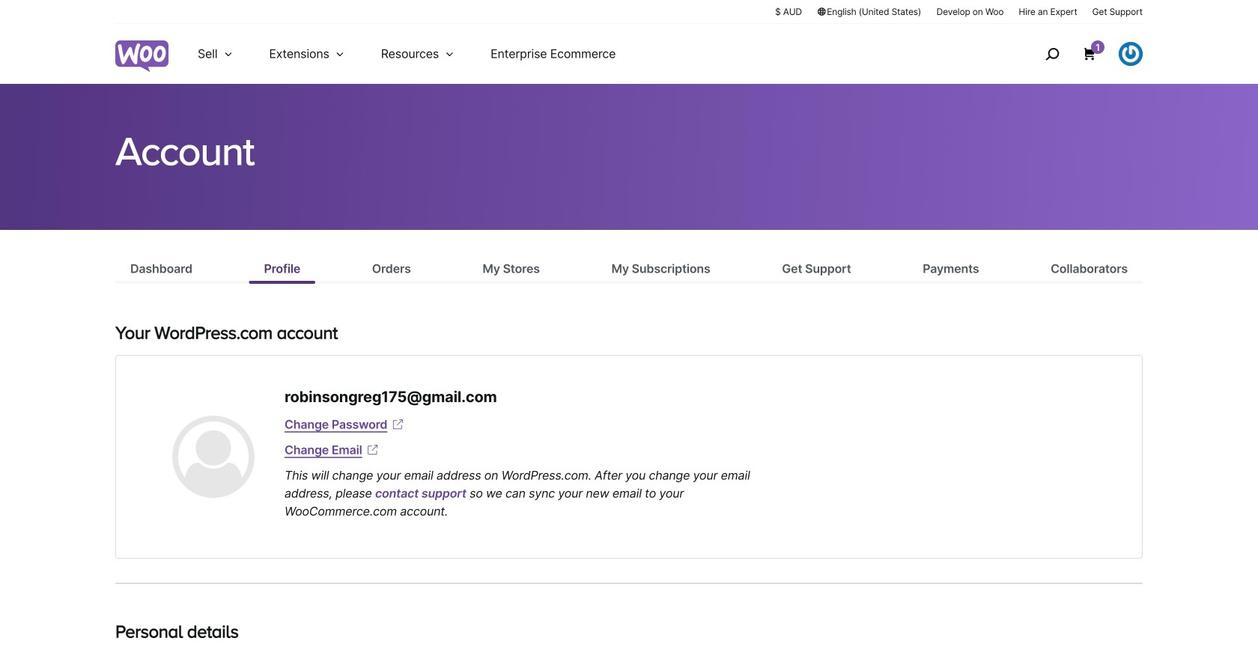 Task type: describe. For each thing, give the bounding box(es) containing it.
external link image
[[365, 443, 380, 458]]

open account menu image
[[1119, 42, 1143, 66]]



Task type: vqa. For each thing, say whether or not it's contained in the screenshot.
the Search image
yes



Task type: locate. For each thing, give the bounding box(es) containing it.
external link image
[[390, 417, 405, 432]]

service navigation menu element
[[1013, 30, 1143, 78]]

search image
[[1040, 42, 1064, 66]]

gravatar image image
[[172, 416, 255, 498]]



